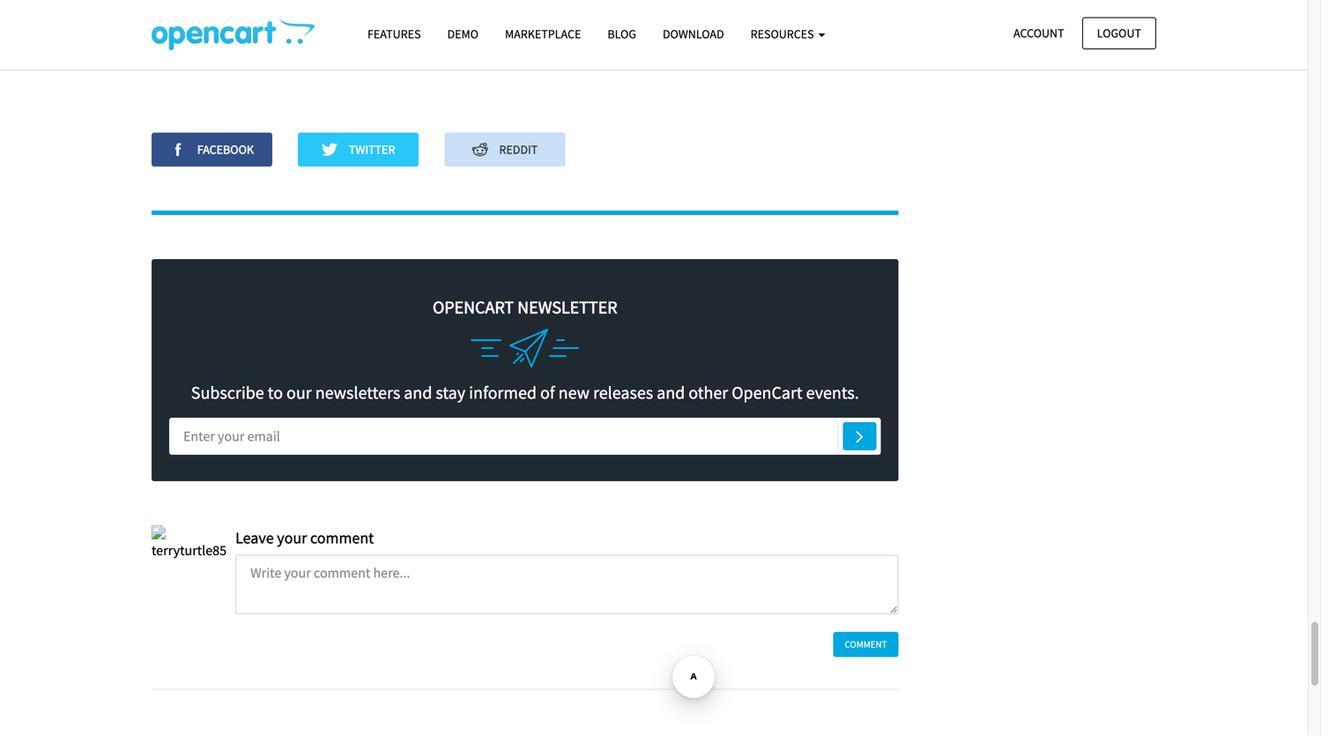 Task type: vqa. For each thing, say whether or not it's contained in the screenshot.
Total Order Discount link
no



Task type: describe. For each thing, give the bounding box(es) containing it.
of
[[540, 382, 555, 404]]

marketplace link
[[492, 19, 594, 49]]

reddit link
[[445, 133, 565, 166]]

conversion magic: uncovered strategies to optimize opencart checkout image
[[152, 19, 315, 50]]

subscribe
[[191, 382, 264, 404]]

demo
[[447, 26, 479, 42]]

events.
[[806, 382, 859, 404]]

account link
[[999, 17, 1080, 49]]

features link
[[354, 19, 434, 49]]

logout
[[1097, 25, 1142, 41]]

Leave your comment text field
[[235, 555, 899, 614]]

your
[[277, 528, 307, 548]]

leave your comment
[[235, 528, 374, 548]]

facebook link
[[152, 133, 272, 166]]

opencart newsletter
[[433, 296, 618, 318]]

our
[[287, 382, 312, 404]]

Enter your email text field
[[169, 418, 881, 455]]

2 and from the left
[[657, 382, 685, 404]]

logout link
[[1082, 17, 1157, 49]]

demo link
[[434, 19, 492, 49]]

facebook
[[195, 141, 254, 157]]

account
[[1014, 25, 1065, 41]]

comment
[[310, 528, 374, 548]]

angle right image
[[856, 426, 864, 447]]

to
[[268, 382, 283, 404]]

social reddit image
[[472, 141, 497, 157]]

comment
[[845, 638, 887, 650]]

download link
[[650, 19, 738, 49]]

other
[[689, 382, 728, 404]]



Task type: locate. For each thing, give the bounding box(es) containing it.
reddit
[[497, 141, 538, 157]]

marketplace
[[505, 26, 581, 42]]

download
[[663, 26, 724, 42]]

0 vertical spatial opencart
[[433, 296, 514, 318]]

subscribe to our newsletters and stay informed of new releases and other opencart events.
[[191, 382, 859, 404]]

terryturtle85 image
[[152, 525, 227, 562]]

features
[[368, 26, 421, 42]]

twitter
[[346, 141, 395, 157]]

1 vertical spatial opencart
[[732, 382, 803, 404]]

blog link
[[594, 19, 650, 49]]

opencart
[[433, 296, 514, 318], [732, 382, 803, 404]]

stay
[[436, 382, 466, 404]]

newsletters
[[315, 382, 400, 404]]

social facebook image
[[170, 141, 195, 157]]

leave
[[235, 528, 274, 548]]

and left stay
[[404, 382, 432, 404]]

new
[[559, 382, 590, 404]]

and left other
[[657, 382, 685, 404]]

resources link
[[738, 19, 839, 49]]

1 horizontal spatial and
[[657, 382, 685, 404]]

1 and from the left
[[404, 382, 432, 404]]

blog
[[608, 26, 636, 42]]

resources
[[751, 26, 817, 42]]

1 horizontal spatial opencart
[[732, 382, 803, 404]]

and
[[404, 382, 432, 404], [657, 382, 685, 404]]

twitter link
[[298, 133, 419, 166]]

0 horizontal spatial and
[[404, 382, 432, 404]]

informed
[[469, 382, 537, 404]]

newsletter
[[518, 296, 618, 318]]

comment button
[[833, 632, 899, 657]]

0 horizontal spatial opencart
[[433, 296, 514, 318]]

social twitter image
[[322, 141, 346, 157]]

releases
[[593, 382, 653, 404]]



